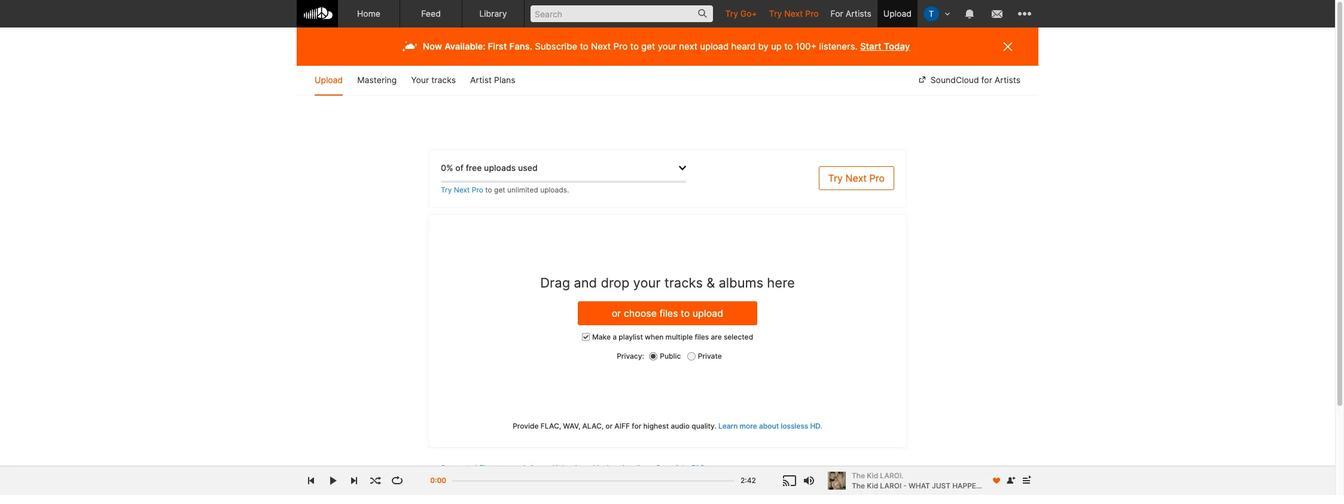 Task type: locate. For each thing, give the bounding box(es) containing it.
2 kid from the top
[[867, 481, 878, 490]]

heard
[[731, 41, 756, 52]]

1 horizontal spatial you
[[711, 480, 723, 489]]

start today link
[[860, 41, 910, 52]]

and up confirm
[[513, 464, 526, 473]]

about
[[759, 422, 779, 431]]

1 the from the top
[[852, 471, 865, 480]]

1 horizontal spatial upload
[[553, 464, 577, 473]]

of left use
[[672, 480, 679, 489]]

tips
[[635, 464, 648, 473]]

0 horizontal spatial artists
[[846, 8, 872, 19]]

to
[[580, 41, 588, 52], [630, 41, 639, 52], [784, 41, 793, 52], [485, 186, 492, 195], [681, 307, 690, 319]]

2 vertical spatial upload
[[553, 464, 577, 473]]

0 vertical spatial for
[[981, 75, 992, 85]]

or up a
[[612, 307, 621, 319]]

feed
[[421, 8, 441, 19]]

upload
[[883, 8, 912, 19], [315, 75, 343, 85], [553, 464, 577, 473]]

1 horizontal spatial upload link
[[877, 0, 918, 27]]

1 vertical spatial for
[[632, 422, 641, 431]]

and
[[574, 275, 597, 291], [513, 464, 526, 473], [696, 480, 709, 489]]

tracks left &
[[664, 275, 703, 291]]

the kid laroi - what just happened link
[[852, 481, 991, 491]]

upload up sounds
[[553, 464, 577, 473]]

2 horizontal spatial and
[[696, 480, 709, 489]]

0 horizontal spatial files
[[660, 307, 678, 319]]

laroi.
[[880, 471, 904, 480]]

next
[[784, 8, 803, 19], [591, 41, 611, 52], [846, 172, 867, 184], [454, 186, 470, 195]]

copyright
[[656, 464, 689, 473]]

just
[[932, 481, 951, 490]]

1 horizontal spatial get
[[641, 41, 655, 52]]

hd.
[[810, 422, 822, 431]]

and right use
[[696, 480, 709, 489]]

you
[[489, 480, 502, 489], [711, 480, 723, 489]]

&
[[707, 275, 715, 291]]

to right up
[[784, 41, 793, 52]]

artists right soundcloud
[[995, 75, 1021, 85]]

unlimited
[[507, 186, 538, 195]]

artists right "for"
[[846, 8, 872, 19]]

sounds
[[565, 480, 590, 489]]

0 vertical spatial or
[[612, 307, 621, 319]]

0 horizontal spatial you
[[489, 480, 502, 489]]

tracks
[[431, 75, 456, 85], [664, 275, 703, 291]]

0 vertical spatial your
[[658, 41, 677, 52]]

next
[[679, 41, 698, 52]]

upload inside button
[[693, 307, 723, 319]]

for right aiff
[[632, 422, 641, 431]]

you left don't
[[711, 480, 723, 489]]

upload link up today at the top
[[877, 0, 918, 27]]

kid left the laroi
[[867, 481, 878, 490]]

1 vertical spatial get
[[494, 186, 505, 195]]

to down search search box
[[630, 41, 639, 52]]

files up make a playlist when multiple files are selected
[[660, 307, 678, 319]]

the
[[852, 471, 865, 480], [852, 481, 865, 490]]

1 vertical spatial and
[[513, 464, 526, 473]]

0 vertical spatial upload link
[[877, 0, 918, 27]]

1 kid from the top
[[867, 471, 878, 480]]

you down supported file types and sizes link
[[489, 480, 502, 489]]

1 vertical spatial your
[[633, 275, 661, 291]]

audio
[[671, 422, 690, 431]]

0 horizontal spatial of
[[455, 163, 464, 173]]

tracks right the your
[[431, 75, 456, 85]]

1 horizontal spatial for
[[981, 75, 992, 85]]

the kid laroi. the kid laroi - what just happened
[[852, 471, 991, 490]]

to up multiple
[[681, 307, 690, 319]]

upload left mastering
[[315, 75, 343, 85]]

0 vertical spatial files
[[660, 307, 678, 319]]

your right that
[[548, 480, 563, 489]]

0 vertical spatial try next pro
[[769, 8, 819, 19]]

for artists link
[[825, 0, 877, 27]]

quality.
[[692, 422, 717, 431]]

sizes
[[527, 464, 545, 473]]

⁃ right "sizes"
[[547, 464, 551, 473]]

file
[[479, 464, 490, 473]]

artists inside "soundcloud for artists" link
[[995, 75, 1021, 85]]

2 horizontal spatial upload
[[883, 8, 912, 19]]

supported file types and sizes link
[[441, 464, 545, 473]]

1 ⁃ from the left
[[547, 464, 551, 473]]

1 vertical spatial tracks
[[664, 275, 703, 291]]

alac,
[[582, 422, 604, 431]]

None search field
[[525, 0, 719, 27]]

1 vertical spatial upload
[[693, 307, 723, 319]]

1 horizontal spatial ⁃
[[650, 464, 654, 473]]

0 horizontal spatial upload
[[315, 75, 343, 85]]

1 horizontal spatial of
[[672, 480, 679, 489]]

1 vertical spatial try next pro
[[828, 172, 885, 184]]

files
[[660, 307, 678, 319], [695, 332, 709, 341]]

listeners.
[[819, 41, 858, 52]]

make
[[592, 332, 611, 341]]

0 horizontal spatial upload link
[[315, 66, 343, 96]]

for
[[981, 75, 992, 85], [632, 422, 641, 431]]

upload right next
[[700, 41, 729, 52]]

comply
[[592, 480, 617, 489]]

0 vertical spatial kid
[[867, 471, 878, 480]]

try
[[725, 8, 738, 19], [769, 8, 782, 19], [828, 172, 843, 184], [441, 186, 452, 195]]

artist plans link
[[470, 66, 515, 96]]

or left aiff
[[606, 422, 613, 431]]

public
[[660, 352, 681, 361]]

your up choose in the bottom of the page
[[633, 275, 661, 291]]

tara schultz's avatar element
[[924, 6, 939, 22]]

1 vertical spatial kid
[[867, 481, 878, 490]]

2 the from the top
[[852, 481, 865, 490]]

0 vertical spatial and
[[574, 275, 597, 291]]

⁃ right 'tips' on the left of page
[[650, 464, 654, 473]]

kid left the laroi.
[[867, 471, 878, 480]]

1 vertical spatial artists
[[995, 75, 1021, 85]]

of
[[455, 163, 464, 173], [672, 480, 679, 489]]

files left are
[[695, 332, 709, 341]]

0 horizontal spatial ⁃
[[547, 464, 551, 473]]

for right soundcloud
[[981, 75, 992, 85]]

0 horizontal spatial and
[[513, 464, 526, 473]]

make a playlist when multiple files are selected
[[592, 332, 753, 341]]

your left next
[[658, 41, 677, 52]]

infringe
[[744, 480, 771, 489]]

kid
[[867, 471, 878, 480], [867, 481, 878, 490]]

and left drop
[[574, 275, 597, 291]]

get down the uploads
[[494, 186, 505, 195]]

1 vertical spatial or
[[606, 422, 613, 431]]

progress bar
[[452, 475, 735, 495]]

multiple
[[666, 332, 693, 341]]

0 vertical spatial artists
[[846, 8, 872, 19]]

1 horizontal spatial tracks
[[664, 275, 703, 291]]

artists inside for artists link
[[846, 8, 872, 19]]

0 horizontal spatial try next pro
[[769, 8, 819, 19]]

more
[[740, 422, 757, 431]]

upload up are
[[693, 307, 723, 319]]

get left next
[[641, 41, 655, 52]]

library link
[[462, 0, 525, 28]]

don't
[[725, 480, 742, 489]]

wav,
[[563, 422, 580, 431]]

1 vertical spatial the
[[852, 481, 865, 490]]

1 horizontal spatial artists
[[995, 75, 1021, 85]]

artist
[[470, 75, 492, 85]]

artists
[[846, 8, 872, 19], [995, 75, 1021, 85]]

soundcloud for artists
[[931, 75, 1021, 85]]

of right 0%
[[455, 163, 464, 173]]

0%
[[441, 163, 453, 173]]

0 vertical spatial upload
[[883, 8, 912, 19]]

1 horizontal spatial try next pro
[[828, 172, 885, 184]]

to down 0% of free uploads used
[[485, 186, 492, 195]]

upload up today at the top
[[883, 8, 912, 19]]

else's
[[799, 480, 819, 489]]

1 horizontal spatial files
[[695, 332, 709, 341]]

supported file types and sizes ⁃ upload troubleshooting tips ⁃ copyright faqs
[[441, 464, 709, 473]]

upload link left mastering link
[[315, 66, 343, 96]]

home link
[[338, 0, 400, 28]]

0 vertical spatial get
[[641, 41, 655, 52]]

try go+
[[725, 8, 757, 19]]

learn more about lossless hd. link
[[718, 422, 822, 431]]

mastering link
[[357, 66, 397, 96]]

0 vertical spatial tracks
[[431, 75, 456, 85]]

1 vertical spatial upload link
[[315, 66, 343, 96]]

pro
[[805, 8, 819, 19], [613, 41, 628, 52], [870, 172, 885, 184], [472, 186, 483, 195]]

1 vertical spatial upload
[[315, 75, 343, 85]]

playlist
[[619, 332, 643, 341]]

go+
[[741, 8, 757, 19]]

a
[[613, 332, 617, 341]]

0 vertical spatial the
[[852, 471, 865, 480]]



Task type: vqa. For each thing, say whether or not it's contained in the screenshot.
6.66M
no



Task type: describe. For each thing, give the bounding box(es) containing it.
drag and drop your tracks & albums here
[[540, 275, 795, 291]]

learn
[[718, 422, 738, 431]]

to right subscribe
[[580, 41, 588, 52]]

albums
[[719, 275, 763, 291]]

are
[[711, 332, 722, 341]]

0 horizontal spatial for
[[632, 422, 641, 431]]

start
[[860, 41, 881, 52]]

library
[[479, 8, 507, 19]]

uploading,
[[452, 480, 487, 489]]

now available: first fans. subscribe to next pro to get your next upload heard by up to 100+ listeners. start today
[[423, 41, 910, 52]]

supported
[[441, 464, 477, 473]]

your
[[411, 75, 429, 85]]

-
[[903, 481, 907, 490]]

by
[[441, 480, 450, 489]]

your tracks link
[[411, 66, 456, 96]]

the kid laroi. link
[[852, 471, 985, 481]]

drag
[[540, 275, 570, 291]]

use
[[681, 480, 694, 489]]

our
[[635, 480, 647, 489]]

for
[[831, 8, 843, 19]]

with
[[619, 480, 633, 489]]

0 horizontal spatial get
[[494, 186, 505, 195]]

1 you from the left
[[489, 480, 502, 489]]

rights.
[[821, 480, 842, 489]]

private
[[698, 352, 722, 361]]

feed link
[[400, 0, 462, 28]]

or inside button
[[612, 307, 621, 319]]

that
[[532, 480, 546, 489]]

2:42
[[741, 476, 756, 485]]

plans
[[494, 75, 515, 85]]

by uploading, you confirm that your sounds comply with our terms of use and you don't infringe anyone else's rights.
[[441, 480, 842, 489]]

for artists
[[831, 8, 872, 19]]

1 vertical spatial files
[[695, 332, 709, 341]]

try go+ link
[[719, 0, 763, 27]]

types
[[492, 464, 511, 473]]

or choose files to upload
[[612, 307, 723, 319]]

first
[[488, 41, 507, 52]]

your tracks
[[411, 75, 456, 85]]

the kid laroi - what just happened element
[[828, 472, 846, 490]]

copyright faqs link
[[656, 464, 709, 473]]

next up image
[[1019, 474, 1034, 488]]

provide flac, wav, alac, or aiff for highest audio quality. learn more about lossless hd.
[[513, 422, 822, 431]]

to inside button
[[681, 307, 690, 319]]

2 vertical spatial and
[[696, 480, 709, 489]]

2 you from the left
[[711, 480, 723, 489]]

home
[[357, 8, 380, 19]]

faqs
[[691, 464, 709, 473]]

today
[[884, 41, 910, 52]]

100+
[[795, 41, 817, 52]]

flac,
[[541, 422, 561, 431]]

free
[[466, 163, 482, 173]]

soundcloud for artists link
[[917, 66, 1021, 96]]

upload troubleshooting tips link
[[553, 464, 648, 473]]

1 vertical spatial of
[[672, 480, 679, 489]]

0 horizontal spatial tracks
[[431, 75, 456, 85]]

0% of free uploads used
[[441, 163, 538, 173]]

choose
[[624, 307, 657, 319]]

artist plans
[[470, 75, 515, 85]]

used
[[518, 163, 538, 173]]

highest
[[643, 422, 669, 431]]

files inside button
[[660, 307, 678, 319]]

2 vertical spatial your
[[548, 480, 563, 489]]

1 horizontal spatial and
[[574, 275, 597, 291]]

try next pro to get unlimited uploads.
[[441, 186, 569, 195]]

what
[[909, 481, 930, 490]]

laroi
[[880, 481, 902, 490]]

0:00
[[430, 476, 446, 485]]

0 vertical spatial upload
[[700, 41, 729, 52]]

by
[[758, 41, 769, 52]]

terms
[[649, 480, 670, 489]]

upload inside upload link
[[883, 8, 912, 19]]

when
[[645, 332, 664, 341]]

soundcloud
[[931, 75, 979, 85]]

0 vertical spatial of
[[455, 163, 464, 173]]

aiff
[[615, 422, 630, 431]]

Search search field
[[531, 5, 713, 22]]

here
[[767, 275, 795, 291]]

mastering
[[357, 75, 397, 85]]

terms of use link
[[649, 480, 694, 489]]

2 ⁃ from the left
[[650, 464, 654, 473]]

selected
[[724, 332, 753, 341]]

privacy:
[[617, 352, 644, 361]]

drop
[[601, 275, 630, 291]]

provide
[[513, 422, 539, 431]]

anyone
[[772, 480, 797, 489]]

or choose files to upload button
[[578, 301, 757, 325]]

subscribe
[[535, 41, 577, 52]]

uploads
[[484, 163, 516, 173]]

available:
[[445, 41, 486, 52]]



